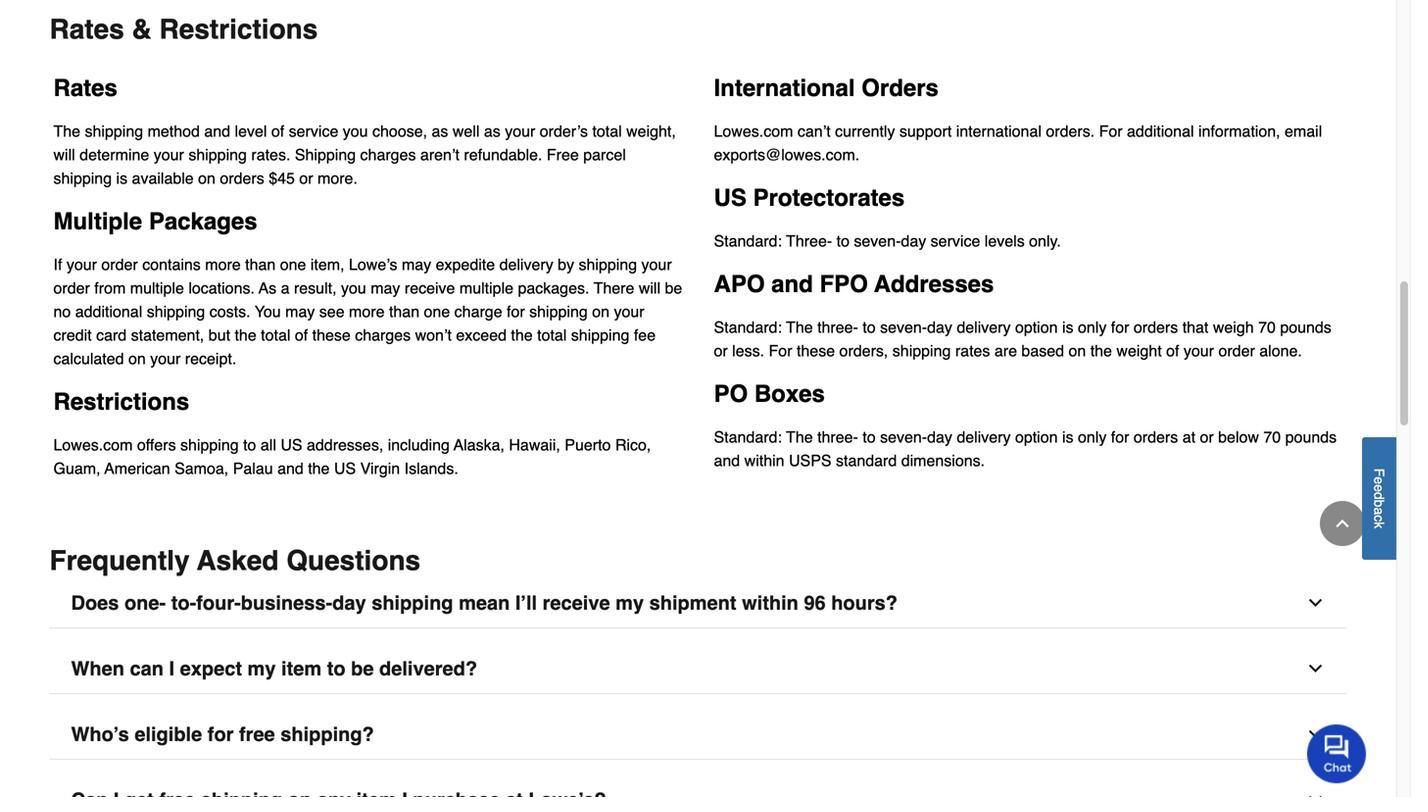 Task type: describe. For each thing, give the bounding box(es) containing it.
receipt.
[[185, 349, 237, 368]]

international orders
[[714, 74, 939, 101]]

0 vertical spatial my
[[616, 592, 644, 614]]

boxes
[[755, 380, 825, 407]]

does
[[71, 592, 119, 614]]

your up refundable.
[[505, 122, 536, 140]]

order inside standard: the three- to seven-day delivery option is only for orders that weigh 70 pounds or less. for these orders, shipping rates are based on the weight of your order alone.
[[1219, 342, 1256, 360]]

1 e from the top
[[1372, 477, 1388, 484]]

chevron down image for delivered?
[[1306, 659, 1326, 678]]

orders,
[[840, 342, 889, 360]]

standard: the three- to seven-day delivery option is only for orders at or below 70 pounds and within usps standard dimensions.
[[714, 428, 1337, 470]]

2 horizontal spatial may
[[402, 255, 432, 273]]

if your order contains more than one item, lowe's may expedite delivery by shipping your order from multiple locations. as a result, you may receive multiple packages. there will be no additional shipping costs. you may see more than one charge for shipping on your credit card statement, but the total of these charges won't exceed the total shipping fee calculated on your receipt.
[[53, 255, 683, 368]]

shipment
[[650, 592, 737, 614]]

card
[[96, 326, 127, 344]]

chevron down image
[[1306, 790, 1326, 797]]

your down method
[[154, 146, 184, 164]]

the for standard: the three- to seven-day delivery option is only for orders at or below 70 pounds and within usps standard dimensions.
[[787, 428, 813, 446]]

1 horizontal spatial than
[[389, 302, 420, 321]]

asked
[[197, 545, 279, 576]]

the right exceed
[[511, 326, 533, 344]]

who's eligible for free shipping? button
[[50, 710, 1348, 760]]

day for does one- to-four-business-day shipping mean i'll receive my shipment within 96 hours?
[[333, 592, 366, 614]]

1 horizontal spatial order
[[101, 255, 138, 273]]

the inside standard: the three- to seven-day delivery option is only for orders that weigh 70 pounds or less. for these orders, shipping rates are based on the weight of your order alone.
[[1091, 342, 1113, 360]]

based
[[1022, 342, 1065, 360]]

chevron down image inside the who's eligible for free shipping? button
[[1306, 724, 1326, 744]]

day for standard: the three- to seven-day delivery option is only for orders at or below 70 pounds and within usps standard dimensions.
[[928, 428, 953, 446]]

parcel
[[584, 146, 626, 164]]

your down there
[[614, 302, 645, 321]]

to inside when can i expect my item to be delivered? button
[[327, 657, 346, 680]]

support
[[900, 122, 952, 140]]

guam,
[[53, 459, 101, 477]]

f
[[1372, 468, 1388, 477]]

for inside standard: the three- to seven-day delivery option is only for orders that weigh 70 pounds or less. for these orders, shipping rates are based on the weight of your order alone.
[[769, 342, 793, 360]]

delivery for these
[[957, 318, 1011, 336]]

on down statement,
[[128, 349, 146, 368]]

delivery inside if your order contains more than one item, lowe's may expedite delivery by shipping your order from multiple locations. as a result, you may receive multiple packages. there will be no additional shipping costs. you may see more than one charge for shipping on your credit card statement, but the total of these charges won't exceed the total shipping fee calculated on your receipt.
[[500, 255, 554, 273]]

shipping down packages.
[[530, 302, 588, 321]]

shipping up statement,
[[147, 302, 205, 321]]

chat invite button image
[[1308, 724, 1368, 783]]

or inside standard: the three- to seven-day delivery option is only for orders that weigh 70 pounds or less. for these orders, shipping rates are based on the weight of your order alone.
[[714, 342, 728, 360]]

1 vertical spatial order
[[53, 279, 90, 297]]

is for pounds
[[1063, 428, 1074, 446]]

offers
[[137, 436, 176, 454]]

on inside 'the shipping method and level of service you choose, as well as your order's total weight, will determine your shipping rates. shipping charges aren't refundable. free parcel shipping is available on orders $45 or more.'
[[198, 169, 216, 187]]

exceed
[[456, 326, 507, 344]]

shipping up determine
[[85, 122, 143, 140]]

information,
[[1199, 122, 1281, 140]]

total inside 'the shipping method and level of service you choose, as well as your order's total weight, will determine your shipping rates. shipping charges aren't refundable. free parcel shipping is available on orders $45 or more.'
[[593, 122, 622, 140]]

po
[[714, 380, 748, 407]]

only for that
[[1078, 318, 1107, 336]]

pounds inside standard: the three- to seven-day delivery option is only for orders at or below 70 pounds and within usps standard dimensions.
[[1286, 428, 1337, 446]]

expect
[[180, 657, 242, 680]]

orders inside 'the shipping method and level of service you choose, as well as your order's total weight, will determine your shipping rates. shipping charges aren't refundable. free parcel shipping is available on orders $45 or more.'
[[220, 169, 264, 187]]

for inside if your order contains more than one item, lowe's may expedite delivery by shipping your order from multiple locations. as a result, you may receive multiple packages. there will be no additional shipping costs. you may see more than one charge for shipping on your credit card statement, but the total of these charges won't exceed the total shipping fee calculated on your receipt.
[[507, 302, 525, 321]]

day up addresses
[[901, 232, 927, 250]]

on inside standard: the three- to seven-day delivery option is only for orders that weigh 70 pounds or less. for these orders, shipping rates are based on the weight of your order alone.
[[1069, 342, 1087, 360]]

and inside standard: the three- to seven-day delivery option is only for orders at or below 70 pounds and within usps standard dimensions.
[[714, 451, 740, 470]]

well
[[453, 122, 480, 140]]

shipping left fee
[[571, 326, 630, 344]]

shipping inside does one- to-four-business-day shipping mean i'll receive my shipment within 96 hours? button
[[372, 592, 453, 614]]

international
[[714, 74, 855, 101]]

chevron down image for i'll
[[1306, 593, 1326, 613]]

three- for orders,
[[818, 318, 859, 336]]

1 horizontal spatial more
[[349, 302, 385, 321]]

of inside standard: the three- to seven-day delivery option is only for orders that weigh 70 pounds or less. for these orders, shipping rates are based on the weight of your order alone.
[[1167, 342, 1180, 360]]

standard: for standard: the three- to seven-day delivery option is only for orders that weigh 70 pounds or less. for these orders, shipping rates are based on the weight of your order alone.
[[714, 318, 782, 336]]

can
[[130, 657, 164, 680]]

free
[[239, 723, 275, 746]]

see
[[319, 302, 345, 321]]

method
[[148, 122, 200, 140]]

aren't
[[421, 146, 460, 164]]

questions
[[286, 545, 421, 576]]

f e e d b a c k
[[1372, 468, 1388, 529]]

orders for or
[[1134, 318, 1179, 336]]

0 vertical spatial more
[[205, 255, 241, 273]]

business-
[[241, 592, 333, 614]]

apo and fpo addresses
[[714, 271, 995, 297]]

standard: for standard: the three- to seven-day delivery option is only for orders at or below 70 pounds and within usps standard dimensions.
[[714, 428, 782, 446]]

multiple
[[53, 208, 142, 235]]

additional inside lowes.com can't currently support international orders. for additional information, email exports@lowes.com.
[[1128, 122, 1195, 140]]

of inside 'the shipping method and level of service you choose, as well as your order's total weight, will determine your shipping rates. shipping charges aren't refundable. free parcel shipping is available on orders $45 or more.'
[[271, 122, 285, 140]]

credit
[[53, 326, 92, 344]]

0 vertical spatial than
[[245, 255, 276, 273]]

lowes.com for lowes.com offers shipping to all us addresses, including alaska, hawaii, puerto rico, guam, american samoa, palau and the us virgin islands.
[[53, 436, 133, 454]]

orders
[[862, 74, 939, 101]]

weigh
[[1214, 318, 1255, 336]]

lowes.com offers shipping to all us addresses, including alaska, hawaii, puerto rico, guam, american samoa, palau and the us virgin islands.
[[53, 436, 651, 477]]

lowes.com for lowes.com can't currently support international orders. for additional information, email exports@lowes.com.
[[714, 122, 794, 140]]

locations.
[[189, 279, 255, 297]]

us protectorates
[[714, 184, 905, 211]]

your right if in the left of the page
[[67, 255, 97, 273]]

is for or
[[1063, 318, 1074, 336]]

2 e from the top
[[1372, 484, 1388, 492]]

be inside button
[[351, 657, 374, 680]]

70 inside standard: the three- to seven-day delivery option is only for orders that weigh 70 pounds or less. for these orders, shipping rates are based on the weight of your order alone.
[[1259, 318, 1276, 336]]

eligible
[[135, 723, 202, 746]]

hawaii,
[[509, 436, 561, 454]]

your up fee
[[642, 255, 672, 273]]

packages.
[[518, 279, 590, 297]]

usps
[[789, 451, 832, 470]]

f e e d b a c k button
[[1363, 437, 1397, 560]]

standard: for standard: three- to seven-day service levels only.
[[714, 232, 782, 250]]

islands.
[[405, 459, 459, 477]]

70 inside standard: the three- to seven-day delivery option is only for orders at or below 70 pounds and within usps standard dimensions.
[[1264, 428, 1282, 446]]

four-
[[196, 592, 241, 614]]

protectorates
[[753, 184, 905, 211]]

to for standard: the three- to seven-day delivery option is only for orders at or below 70 pounds and within usps standard dimensions.
[[863, 428, 876, 446]]

shipping inside standard: the three- to seven-day delivery option is only for orders that weigh 70 pounds or less. for these orders, shipping rates are based on the weight of your order alone.
[[893, 342, 951, 360]]

rates for rates
[[53, 74, 118, 101]]

addresses
[[875, 271, 995, 297]]

these inside standard: the three- to seven-day delivery option is only for orders that weigh 70 pounds or less. for these orders, shipping rates are based on the weight of your order alone.
[[797, 342, 835, 360]]

result,
[[294, 279, 337, 297]]

charges inside 'the shipping method and level of service you choose, as well as your order's total weight, will determine your shipping rates. shipping charges aren't refundable. free parcel shipping is available on orders $45 or more.'
[[360, 146, 416, 164]]

1 horizontal spatial one
[[424, 302, 450, 321]]

multiple packages
[[53, 208, 257, 235]]

including
[[388, 436, 450, 454]]

standard: the three- to seven-day delivery option is only for orders that weigh 70 pounds or less. for these orders, shipping rates are based on the weight of your order alone.
[[714, 318, 1332, 360]]

rico,
[[616, 436, 651, 454]]

there
[[594, 279, 635, 297]]

po boxes
[[714, 380, 825, 407]]

three-
[[787, 232, 833, 250]]

1 vertical spatial restrictions
[[53, 388, 189, 415]]

a inside if your order contains more than one item, lowe's may expedite delivery by shipping your order from multiple locations. as a result, you may receive multiple packages. there will be no additional shipping costs. you may see more than one charge for shipping on your credit card statement, but the total of these charges won't exceed the total shipping fee calculated on your receipt.
[[281, 279, 290, 297]]

1 horizontal spatial total
[[537, 326, 567, 344]]

from
[[94, 279, 126, 297]]

are
[[995, 342, 1018, 360]]

to for standard: the three- to seven-day delivery option is only for orders that weigh 70 pounds or less. for these orders, shipping rates are based on the weight of your order alone.
[[863, 318, 876, 336]]

order's
[[540, 122, 588, 140]]

for inside standard: the three- to seven-day delivery option is only for orders at or below 70 pounds and within usps standard dimensions.
[[1112, 428, 1130, 446]]

who's
[[71, 723, 129, 746]]

when can i expect my item to be delivered?
[[71, 657, 478, 680]]

shipping
[[295, 146, 356, 164]]

0 vertical spatial restrictions
[[159, 14, 318, 45]]

email
[[1285, 122, 1323, 140]]

option for shipping
[[1016, 318, 1058, 336]]

the for standard: the three- to seven-day delivery option is only for orders that weigh 70 pounds or less. for these orders, shipping rates are based on the weight of your order alone.
[[787, 318, 813, 336]]

delivery for usps
[[957, 428, 1011, 446]]

three- for standard
[[818, 428, 859, 446]]

$45
[[269, 169, 295, 187]]

0 horizontal spatial may
[[285, 302, 315, 321]]

and inside 'the shipping method and level of service you choose, as well as your order's total weight, will determine your shipping rates. shipping charges aren't refundable. free parcel shipping is available on orders $45 or more.'
[[204, 122, 230, 140]]

will inside 'the shipping method and level of service you choose, as well as your order's total weight, will determine your shipping rates. shipping charges aren't refundable. free parcel shipping is available on orders $45 or more.'
[[53, 146, 75, 164]]

i'll
[[516, 592, 537, 614]]

statement,
[[131, 326, 204, 344]]

more.
[[318, 169, 358, 187]]

free
[[547, 146, 579, 164]]

orders.
[[1046, 122, 1095, 140]]

fpo
[[820, 271, 869, 297]]

to right the three-
[[837, 232, 850, 250]]

or inside standard: the three- to seven-day delivery option is only for orders at or below 70 pounds and within usps standard dimensions.
[[1201, 428, 1215, 446]]

the inside 'the shipping method and level of service you choose, as well as your order's total weight, will determine your shipping rates. shipping charges aren't refundable. free parcel shipping is available on orders $45 or more.'
[[53, 122, 80, 140]]

alone.
[[1260, 342, 1303, 360]]

0 horizontal spatial total
[[261, 326, 291, 344]]

d
[[1372, 492, 1388, 500]]

virgin
[[360, 459, 400, 477]]



Task type: locate. For each thing, give the bounding box(es) containing it.
to right item
[[327, 657, 346, 680]]

dimensions.
[[902, 451, 985, 470]]

shipping down determine
[[53, 169, 112, 187]]

1 vertical spatial than
[[389, 302, 420, 321]]

0 vertical spatial only
[[1078, 318, 1107, 336]]

to inside standard: the three- to seven-day delivery option is only for orders that weigh 70 pounds or less. for these orders, shipping rates are based on the weight of your order alone.
[[863, 318, 876, 336]]

the up usps
[[787, 428, 813, 446]]

or left less.
[[714, 342, 728, 360]]

chevron down image inside when can i expect my item to be delivered? button
[[1306, 659, 1326, 678]]

0 horizontal spatial receive
[[405, 279, 455, 297]]

0 vertical spatial chevron down image
[[1306, 593, 1326, 613]]

receive inside if your order contains more than one item, lowe's may expedite delivery by shipping your order from multiple locations. as a result, you may receive multiple packages. there will be no additional shipping costs. you may see more than one charge for shipping on your credit card statement, but the total of these charges won't exceed the total shipping fee calculated on your receipt.
[[405, 279, 455, 297]]

day inside standard: the three- to seven-day delivery option is only for orders at or below 70 pounds and within usps standard dimensions.
[[928, 428, 953, 446]]

to inside lowes.com offers shipping to all us addresses, including alaska, hawaii, puerto rico, guam, american samoa, palau and the us virgin islands.
[[243, 436, 256, 454]]

to inside standard: the three- to seven-day delivery option is only for orders at or below 70 pounds and within usps standard dimensions.
[[863, 428, 876, 446]]

lowes.com up guam,
[[53, 436, 133, 454]]

restrictions right &
[[159, 14, 318, 45]]

chevron down image
[[1306, 593, 1326, 613], [1306, 659, 1326, 678], [1306, 724, 1326, 744]]

within left 96
[[742, 592, 799, 614]]

chevron down image up chevron down icon
[[1306, 724, 1326, 744]]

will inside if your order contains more than one item, lowe's may expedite delivery by shipping your order from multiple locations. as a result, you may receive multiple packages. there will be no additional shipping costs. you may see more than one charge for shipping on your credit card statement, but the total of these charges won't exceed the total shipping fee calculated on your receipt.
[[639, 279, 661, 297]]

0 horizontal spatial will
[[53, 146, 75, 164]]

only for at
[[1078, 428, 1107, 446]]

1 option from the top
[[1016, 318, 1058, 336]]

1 vertical spatial delivery
[[957, 318, 1011, 336]]

c
[[1372, 515, 1388, 522]]

delivery
[[500, 255, 554, 273], [957, 318, 1011, 336], [957, 428, 1011, 446]]

1 horizontal spatial be
[[665, 279, 683, 297]]

you inside if your order contains more than one item, lowe's may expedite delivery by shipping your order from multiple locations. as a result, you may receive multiple packages. there will be no additional shipping costs. you may see more than one charge for shipping on your credit card statement, but the total of these charges won't exceed the total shipping fee calculated on your receipt.
[[341, 279, 366, 297]]

order up from
[[101, 255, 138, 273]]

2 vertical spatial may
[[285, 302, 315, 321]]

standard: down po
[[714, 428, 782, 446]]

you up shipping
[[343, 122, 368, 140]]

delivery inside standard: the three- to seven-day delivery option is only for orders that weigh 70 pounds or less. for these orders, shipping rates are based on the weight of your order alone.
[[957, 318, 1011, 336]]

only inside standard: the three- to seven-day delivery option is only for orders that weigh 70 pounds or less. for these orders, shipping rates are based on the weight of your order alone.
[[1078, 318, 1107, 336]]

and down the three-
[[772, 271, 814, 297]]

1 vertical spatial service
[[931, 232, 981, 250]]

the
[[235, 326, 257, 344], [511, 326, 533, 344], [1091, 342, 1113, 360], [308, 459, 330, 477]]

weight,
[[627, 122, 676, 140]]

all
[[261, 436, 276, 454]]

us down exports@lowes.com.
[[714, 184, 747, 211]]

us
[[714, 184, 747, 211], [281, 436, 303, 454], [334, 459, 356, 477]]

1 horizontal spatial will
[[639, 279, 661, 297]]

can't
[[798, 122, 831, 140]]

on up packages
[[198, 169, 216, 187]]

to up standard
[[863, 428, 876, 446]]

as
[[259, 279, 277, 297]]

seven- for standard
[[881, 428, 928, 446]]

refundable.
[[464, 146, 543, 164]]

the inside standard: the three- to seven-day delivery option is only for orders at or below 70 pounds and within usps standard dimensions.
[[787, 428, 813, 446]]

the inside lowes.com offers shipping to all us addresses, including alaska, hawaii, puerto rico, guam, american samoa, palau and the us virgin islands.
[[308, 459, 330, 477]]

2 multiple from the left
[[460, 279, 514, 297]]

of
[[271, 122, 285, 140], [295, 326, 308, 344], [1167, 342, 1180, 360]]

chevron down image inside does one- to-four-business-day shipping mean i'll receive my shipment within 96 hours? button
[[1306, 593, 1326, 613]]

1 horizontal spatial multiple
[[460, 279, 514, 297]]

packages
[[149, 208, 257, 235]]

total down packages.
[[537, 326, 567, 344]]

2 horizontal spatial us
[[714, 184, 747, 211]]

only.
[[1030, 232, 1062, 250]]

more
[[205, 255, 241, 273], [349, 302, 385, 321]]

orders inside standard: the three- to seven-day delivery option is only for orders at or below 70 pounds and within usps standard dimensions.
[[1134, 428, 1179, 446]]

you inside 'the shipping method and level of service you choose, as well as your order's total weight, will determine your shipping rates. shipping charges aren't refundable. free parcel shipping is available on orders $45 or more.'
[[343, 122, 368, 140]]

70 up alone.
[[1259, 318, 1276, 336]]

0 horizontal spatial lowes.com
[[53, 436, 133, 454]]

apo
[[714, 271, 765, 297]]

0 horizontal spatial for
[[769, 342, 793, 360]]

than up won't
[[389, 302, 420, 321]]

1 vertical spatial pounds
[[1286, 428, 1337, 446]]

day
[[901, 232, 927, 250], [928, 318, 953, 336], [928, 428, 953, 446], [333, 592, 366, 614]]

0 vertical spatial will
[[53, 146, 75, 164]]

orders inside standard: the three- to seven-day delivery option is only for orders that weigh 70 pounds or less. for these orders, shipping rates are based on the weight of your order alone.
[[1134, 318, 1179, 336]]

total
[[593, 122, 622, 140], [261, 326, 291, 344], [537, 326, 567, 344]]

day inside standard: the three- to seven-day delivery option is only for orders that weigh 70 pounds or less. for these orders, shipping rates are based on the weight of your order alone.
[[928, 318, 953, 336]]

the left weight
[[1091, 342, 1113, 360]]

1 vertical spatial will
[[639, 279, 661, 297]]

lowes.com inside lowes.com can't currently support international orders. for additional information, email exports@lowes.com.
[[714, 122, 794, 140]]

the inside standard: the three- to seven-day delivery option is only for orders that weigh 70 pounds or less. for these orders, shipping rates are based on the weight of your order alone.
[[787, 318, 813, 336]]

0 horizontal spatial these
[[312, 326, 351, 344]]

american
[[104, 459, 170, 477]]

0 vertical spatial the
[[53, 122, 80, 140]]

is
[[116, 169, 128, 187], [1063, 318, 1074, 336], [1063, 428, 1074, 446]]

expedite
[[436, 255, 495, 273]]

these down see on the top left of page
[[312, 326, 351, 344]]

0 horizontal spatial more
[[205, 255, 241, 273]]

2 as from the left
[[484, 122, 501, 140]]

&
[[132, 14, 152, 45]]

shipping up delivered?
[[372, 592, 453, 614]]

0 vertical spatial option
[[1016, 318, 1058, 336]]

within inside button
[[742, 592, 799, 614]]

that
[[1183, 318, 1209, 336]]

additional left information,
[[1128, 122, 1195, 140]]

2 vertical spatial standard:
[[714, 428, 782, 446]]

1 vertical spatial rates
[[53, 74, 118, 101]]

is up the based
[[1063, 318, 1074, 336]]

0 vertical spatial a
[[281, 279, 290, 297]]

rates left &
[[50, 14, 124, 45]]

of down result,
[[295, 326, 308, 344]]

service up shipping
[[289, 122, 339, 140]]

3 standard: from the top
[[714, 428, 782, 446]]

you
[[255, 302, 281, 321]]

1 horizontal spatial receive
[[543, 592, 610, 614]]

my left shipment
[[616, 592, 644, 614]]

choose,
[[373, 122, 428, 140]]

0 vertical spatial order
[[101, 255, 138, 273]]

1 vertical spatial only
[[1078, 428, 1107, 446]]

palau
[[233, 459, 273, 477]]

does one- to-four-business-day shipping mean i'll receive my shipment within 96 hours?
[[71, 592, 898, 614]]

2 horizontal spatial or
[[1201, 428, 1215, 446]]

is inside standard: the three- to seven-day delivery option is only for orders that weigh 70 pounds or less. for these orders, shipping rates are based on the weight of your order alone.
[[1063, 318, 1074, 336]]

rates.
[[251, 146, 291, 164]]

the shipping method and level of service you choose, as well as your order's total weight, will determine your shipping rates. shipping charges aren't refundable. free parcel shipping is available on orders $45 or more.
[[53, 122, 676, 187]]

but
[[209, 326, 230, 344]]

chevron down image down scroll to top element
[[1306, 593, 1326, 613]]

delivery up rates
[[957, 318, 1011, 336]]

seven- for orders,
[[881, 318, 928, 336]]

e
[[1372, 477, 1388, 484], [1372, 484, 1388, 492]]

0 vertical spatial you
[[343, 122, 368, 140]]

1 multiple from the left
[[130, 279, 184, 297]]

1 vertical spatial chevron down image
[[1306, 659, 1326, 678]]

2 horizontal spatial order
[[1219, 342, 1256, 360]]

1 vertical spatial one
[[424, 302, 450, 321]]

determine
[[80, 146, 149, 164]]

1 chevron down image from the top
[[1306, 593, 1326, 613]]

orders up weight
[[1134, 318, 1179, 336]]

orders
[[220, 169, 264, 187], [1134, 318, 1179, 336], [1134, 428, 1179, 446]]

for left free
[[208, 723, 234, 746]]

your down statement,
[[150, 349, 181, 368]]

below
[[1219, 428, 1260, 446]]

pounds inside standard: the three- to seven-day delivery option is only for orders that weigh 70 pounds or less. for these orders, shipping rates are based on the weight of your order alone.
[[1281, 318, 1332, 336]]

us down addresses,
[[334, 459, 356, 477]]

service inside 'the shipping method and level of service you choose, as well as your order's total weight, will determine your shipping rates. shipping charges aren't refundable. free parcel shipping is available on orders $45 or more.'
[[289, 122, 339, 140]]

lowes.com up exports@lowes.com.
[[714, 122, 794, 140]]

1 horizontal spatial for
[[1100, 122, 1123, 140]]

1 vertical spatial receive
[[543, 592, 610, 614]]

seven- up standard
[[881, 428, 928, 446]]

costs.
[[210, 302, 251, 321]]

seven- inside standard: the three- to seven-day delivery option is only for orders at or below 70 pounds and within usps standard dimensions.
[[881, 428, 928, 446]]

2 three- from the top
[[818, 428, 859, 446]]

1 horizontal spatial us
[[334, 459, 356, 477]]

total up parcel
[[593, 122, 622, 140]]

seven- inside standard: the three- to seven-day delivery option is only for orders that weigh 70 pounds or less. for these orders, shipping rates are based on the weight of your order alone.
[[881, 318, 928, 336]]

us right all
[[281, 436, 303, 454]]

0 horizontal spatial service
[[289, 122, 339, 140]]

0 vertical spatial three-
[[818, 318, 859, 336]]

currently
[[835, 122, 896, 140]]

will left determine
[[53, 146, 75, 164]]

70
[[1259, 318, 1276, 336], [1264, 428, 1282, 446]]

3 chevron down image from the top
[[1306, 724, 1326, 744]]

orders for pounds
[[1134, 428, 1179, 446]]

contains
[[142, 255, 201, 273]]

delivery up packages.
[[500, 255, 554, 273]]

0 vertical spatial or
[[299, 169, 313, 187]]

for inside standard: the three- to seven-day delivery option is only for orders that weigh 70 pounds or less. for these orders, shipping rates are based on the weight of your order alone.
[[1112, 318, 1130, 336]]

1 vertical spatial the
[[787, 318, 813, 336]]

1 vertical spatial orders
[[1134, 318, 1179, 336]]

standard: up 'apo'
[[714, 232, 782, 250]]

shipping left rates
[[893, 342, 951, 360]]

0 horizontal spatial us
[[281, 436, 303, 454]]

1 vertical spatial additional
[[75, 302, 142, 321]]

1 vertical spatial you
[[341, 279, 366, 297]]

by
[[558, 255, 575, 273]]

of up rates.
[[271, 122, 285, 140]]

0 horizontal spatial of
[[271, 122, 285, 140]]

the up determine
[[53, 122, 80, 140]]

be inside if your order contains more than one item, lowe's may expedite delivery by shipping your order from multiple locations. as a result, you may receive multiple packages. there will be no additional shipping costs. you may see more than one charge for shipping on your credit card statement, but the total of these charges won't exceed the total shipping fee calculated on your receipt.
[[665, 279, 683, 297]]

for inside button
[[208, 723, 234, 746]]

is inside standard: the three- to seven-day delivery option is only for orders at or below 70 pounds and within usps standard dimensions.
[[1063, 428, 1074, 446]]

the right but at the top left of page
[[235, 326, 257, 344]]

a up the k
[[1372, 507, 1388, 515]]

rates up determine
[[53, 74, 118, 101]]

shipping up there
[[579, 255, 637, 273]]

additional inside if your order contains more than one item, lowe's may expedite delivery by shipping your order from multiple locations. as a result, you may receive multiple packages. there will be no additional shipping costs. you may see more than one charge for shipping on your credit card statement, but the total of these charges won't exceed the total shipping fee calculated on your receipt.
[[75, 302, 142, 321]]

one
[[280, 255, 306, 273], [424, 302, 450, 321]]

standard: up less.
[[714, 318, 782, 336]]

and left level
[[204, 122, 230, 140]]

charges down the choose,
[[360, 146, 416, 164]]

2 vertical spatial us
[[334, 459, 356, 477]]

lowes.com can't currently support international orders. for additional information, email exports@lowes.com.
[[714, 122, 1323, 164]]

1 horizontal spatial additional
[[1128, 122, 1195, 140]]

won't
[[415, 326, 452, 344]]

international
[[957, 122, 1042, 140]]

charge
[[455, 302, 503, 321]]

option for dimensions.
[[1016, 428, 1058, 446]]

2 standard: from the top
[[714, 318, 782, 336]]

0 vertical spatial receive
[[405, 279, 455, 297]]

option inside standard: the three- to seven-day delivery option is only for orders at or below 70 pounds and within usps standard dimensions.
[[1016, 428, 1058, 446]]

shipping
[[85, 122, 143, 140], [189, 146, 247, 164], [53, 169, 112, 187], [579, 255, 637, 273], [147, 302, 205, 321], [530, 302, 588, 321], [571, 326, 630, 344], [893, 342, 951, 360], [180, 436, 239, 454], [372, 592, 453, 614]]

will right there
[[639, 279, 661, 297]]

be
[[665, 279, 683, 297], [351, 657, 374, 680]]

your down that at the right top
[[1184, 342, 1215, 360]]

0 vertical spatial lowes.com
[[714, 122, 794, 140]]

chevron down image up chat invite button image at the right bottom of page
[[1306, 659, 1326, 678]]

receive right i'll
[[543, 592, 610, 614]]

or inside 'the shipping method and level of service you choose, as well as your order's total weight, will determine your shipping rates. shipping charges aren't refundable. free parcel shipping is available on orders $45 or more.'
[[299, 169, 313, 187]]

shipping inside lowes.com offers shipping to all us addresses, including alaska, hawaii, puerto rico, guam, american samoa, palau and the us virgin islands.
[[180, 436, 239, 454]]

1 vertical spatial be
[[351, 657, 374, 680]]

day inside does one- to-four-business-day shipping mean i'll receive my shipment within 96 hours? button
[[333, 592, 366, 614]]

one-
[[124, 592, 166, 614]]

frequently
[[50, 545, 190, 576]]

one up result,
[[280, 255, 306, 273]]

a
[[281, 279, 290, 297], [1372, 507, 1388, 515]]

0 horizontal spatial as
[[432, 122, 448, 140]]

0 vertical spatial is
[[116, 169, 128, 187]]

1 horizontal spatial of
[[295, 326, 308, 344]]

0 vertical spatial for
[[1100, 122, 1123, 140]]

three- inside standard: the three- to seven-day delivery option is only for orders at or below 70 pounds and within usps standard dimensions.
[[818, 428, 859, 446]]

and inside lowes.com offers shipping to all us addresses, including alaska, hawaii, puerto rico, guam, american samoa, palau and the us virgin islands.
[[278, 459, 304, 477]]

delivery up the dimensions.
[[957, 428, 1011, 446]]

level
[[235, 122, 267, 140]]

1 standard: from the top
[[714, 232, 782, 250]]

1 horizontal spatial service
[[931, 232, 981, 250]]

0 vertical spatial within
[[745, 451, 785, 470]]

may down result,
[[285, 302, 315, 321]]

1 vertical spatial may
[[371, 279, 400, 297]]

1 horizontal spatial a
[[1372, 507, 1388, 515]]

may down "lowe's"
[[371, 279, 400, 297]]

option up the based
[[1016, 318, 1058, 336]]

0 vertical spatial seven-
[[854, 232, 901, 250]]

day for standard: the three- to seven-day delivery option is only for orders that weigh 70 pounds or less. for these orders, shipping rates are based on the weight of your order alone.
[[928, 318, 953, 336]]

option
[[1016, 318, 1058, 336], [1016, 428, 1058, 446]]

0 vertical spatial charges
[[360, 146, 416, 164]]

seven- up apo and fpo addresses
[[854, 232, 901, 250]]

only inside standard: the three- to seven-day delivery option is only for orders at or below 70 pounds and within usps standard dimensions.
[[1078, 428, 1107, 446]]

when
[[71, 657, 124, 680]]

to
[[837, 232, 850, 250], [863, 318, 876, 336], [863, 428, 876, 446], [243, 436, 256, 454], [327, 657, 346, 680]]

1 horizontal spatial may
[[371, 279, 400, 297]]

0 vertical spatial one
[[280, 255, 306, 273]]

my left item
[[248, 657, 276, 680]]

is down determine
[[116, 169, 128, 187]]

standard: three- to seven-day service levels only.
[[714, 232, 1062, 250]]

2 vertical spatial orders
[[1134, 428, 1179, 446]]

your
[[505, 122, 536, 140], [154, 146, 184, 164], [67, 255, 97, 273], [642, 255, 672, 273], [614, 302, 645, 321], [1184, 342, 1215, 360], [150, 349, 181, 368]]

2 vertical spatial delivery
[[957, 428, 1011, 446]]

of inside if your order contains more than one item, lowe's may expedite delivery by shipping your order from multiple locations. as a result, you may receive multiple packages. there will be no additional shipping costs. you may see more than one charge for shipping on your credit card statement, but the total of these charges won't exceed the total shipping fee calculated on your receipt.
[[295, 326, 308, 344]]

0 vertical spatial may
[[402, 255, 432, 273]]

1 vertical spatial us
[[281, 436, 303, 454]]

shipping up samoa,
[[180, 436, 239, 454]]

e up d
[[1372, 477, 1388, 484]]

0 vertical spatial additional
[[1128, 122, 1195, 140]]

less.
[[733, 342, 765, 360]]

three- up orders,
[[818, 318, 859, 336]]

1 vertical spatial or
[[714, 342, 728, 360]]

receive
[[405, 279, 455, 297], [543, 592, 610, 614]]

2 chevron down image from the top
[[1306, 659, 1326, 678]]

charges left won't
[[355, 326, 411, 344]]

seven- up orders,
[[881, 318, 928, 336]]

and right palau
[[278, 459, 304, 477]]

be right item
[[351, 657, 374, 680]]

three- inside standard: the three- to seven-day delivery option is only for orders that weigh 70 pounds or less. for these orders, shipping rates are based on the weight of your order alone.
[[818, 318, 859, 336]]

0 vertical spatial 70
[[1259, 318, 1276, 336]]

who's eligible for free shipping?
[[71, 723, 374, 746]]

1 as from the left
[[432, 122, 448, 140]]

2 vertical spatial the
[[787, 428, 813, 446]]

these inside if your order contains more than one item, lowe's may expedite delivery by shipping your order from multiple locations. as a result, you may receive multiple packages. there will be no additional shipping costs. you may see more than one charge for shipping on your credit card statement, but the total of these charges won't exceed the total shipping fee calculated on your receipt.
[[312, 326, 351, 344]]

the down addresses,
[[308, 459, 330, 477]]

2 option from the top
[[1016, 428, 1058, 446]]

standard: inside standard: the three- to seven-day delivery option is only for orders at or below 70 pounds and within usps standard dimensions.
[[714, 428, 782, 446]]

day down addresses
[[928, 318, 953, 336]]

2 vertical spatial order
[[1219, 342, 1256, 360]]

1 vertical spatial option
[[1016, 428, 1058, 446]]

will
[[53, 146, 75, 164], [639, 279, 661, 297]]

your inside standard: the three- to seven-day delivery option is only for orders that weigh 70 pounds or less. for these orders, shipping rates are based on the weight of your order alone.
[[1184, 342, 1215, 360]]

on right the based
[[1069, 342, 1087, 360]]

restrictions down calculated at left
[[53, 388, 189, 415]]

charges inside if your order contains more than one item, lowe's may expedite delivery by shipping your order from multiple locations. as a result, you may receive multiple packages. there will be no additional shipping costs. you may see more than one charge for shipping on your credit card statement, but the total of these charges won't exceed the total shipping fee calculated on your receipt.
[[355, 326, 411, 344]]

as up refundable.
[[484, 122, 501, 140]]

lowes.com inside lowes.com offers shipping to all us addresses, including alaska, hawaii, puerto rico, guam, american samoa, palau and the us virgin islands.
[[53, 436, 133, 454]]

to for lowes.com offers shipping to all us addresses, including alaska, hawaii, puerto rico, guam, american samoa, palau and the us virgin islands.
[[243, 436, 256, 454]]

delivery inside standard: the three- to seven-day delivery option is only for orders at or below 70 pounds and within usps standard dimensions.
[[957, 428, 1011, 446]]

if
[[53, 255, 62, 273]]

delivered?
[[379, 657, 478, 680]]

day up the dimensions.
[[928, 428, 953, 446]]

item
[[281, 657, 322, 680]]

to left all
[[243, 436, 256, 454]]

of right weight
[[1167, 342, 1180, 360]]

total down you at the left top of page
[[261, 326, 291, 344]]

shipping?
[[281, 723, 374, 746]]

1 vertical spatial more
[[349, 302, 385, 321]]

frequently asked questions
[[50, 545, 421, 576]]

0 horizontal spatial than
[[245, 255, 276, 273]]

rates for rates & restrictions
[[50, 14, 124, 45]]

standard:
[[714, 232, 782, 250], [714, 318, 782, 336], [714, 428, 782, 446]]

0 vertical spatial standard:
[[714, 232, 782, 250]]

service up addresses
[[931, 232, 981, 250]]

receive inside button
[[543, 592, 610, 614]]

1 only from the top
[[1078, 318, 1107, 336]]

a inside f e e d b a c k "button"
[[1372, 507, 1388, 515]]

0 horizontal spatial my
[[248, 657, 276, 680]]

option inside standard: the three- to seven-day delivery option is only for orders that weigh 70 pounds or less. for these orders, shipping rates are based on the weight of your order alone.
[[1016, 318, 1058, 336]]

calculated
[[53, 349, 124, 368]]

for right "orders."
[[1100, 122, 1123, 140]]

when can i expect my item to be delivered? button
[[50, 644, 1348, 694]]

1 horizontal spatial my
[[616, 592, 644, 614]]

chevron up image
[[1333, 514, 1353, 533]]

standard: inside standard: the three- to seven-day delivery option is only for orders that weigh 70 pounds or less. for these orders, shipping rates are based on the weight of your order alone.
[[714, 318, 782, 336]]

0 horizontal spatial additional
[[75, 302, 142, 321]]

within inside standard: the three- to seven-day delivery option is only for orders at or below 70 pounds and within usps standard dimensions.
[[745, 451, 785, 470]]

shipping down level
[[189, 146, 247, 164]]

0 vertical spatial us
[[714, 184, 747, 211]]

on down there
[[592, 302, 610, 321]]

2 only from the top
[[1078, 428, 1107, 446]]

0 horizontal spatial be
[[351, 657, 374, 680]]

no
[[53, 302, 71, 321]]

is down the based
[[1063, 428, 1074, 446]]

1 horizontal spatial or
[[714, 342, 728, 360]]

0 horizontal spatial one
[[280, 255, 306, 273]]

is inside 'the shipping method and level of service you choose, as well as your order's total weight, will determine your shipping rates. shipping charges aren't refundable. free parcel shipping is available on orders $45 or more.'
[[116, 169, 128, 187]]

day down questions
[[333, 592, 366, 614]]

2 horizontal spatial total
[[593, 122, 622, 140]]

2 horizontal spatial of
[[1167, 342, 1180, 360]]

for inside lowes.com can't currently support international orders. for additional information, email exports@lowes.com.
[[1100, 122, 1123, 140]]

available
[[132, 169, 194, 187]]

1 vertical spatial within
[[742, 592, 799, 614]]

1 vertical spatial for
[[769, 342, 793, 360]]

addresses,
[[307, 436, 384, 454]]

1 horizontal spatial as
[[484, 122, 501, 140]]

multiple down contains
[[130, 279, 184, 297]]

rates & restrictions
[[50, 14, 318, 45]]

1 three- from the top
[[818, 318, 859, 336]]

within
[[745, 451, 785, 470], [742, 592, 799, 614]]

alaska,
[[454, 436, 505, 454]]

scroll to top element
[[1321, 501, 1366, 546]]

0 vertical spatial delivery
[[500, 255, 554, 273]]

lowe's
[[349, 255, 398, 273]]

one up won't
[[424, 302, 450, 321]]

to-
[[171, 592, 196, 614]]

2 vertical spatial seven-
[[881, 428, 928, 446]]

0 vertical spatial rates
[[50, 14, 124, 45]]

more right see on the top left of page
[[349, 302, 385, 321]]

or right $45
[[299, 169, 313, 187]]

e up b at bottom
[[1372, 484, 1388, 492]]

1 vertical spatial charges
[[355, 326, 411, 344]]

within left usps
[[745, 451, 785, 470]]

70 right below
[[1264, 428, 1282, 446]]



Task type: vqa. For each thing, say whether or not it's contained in the screenshot.
Installations
no



